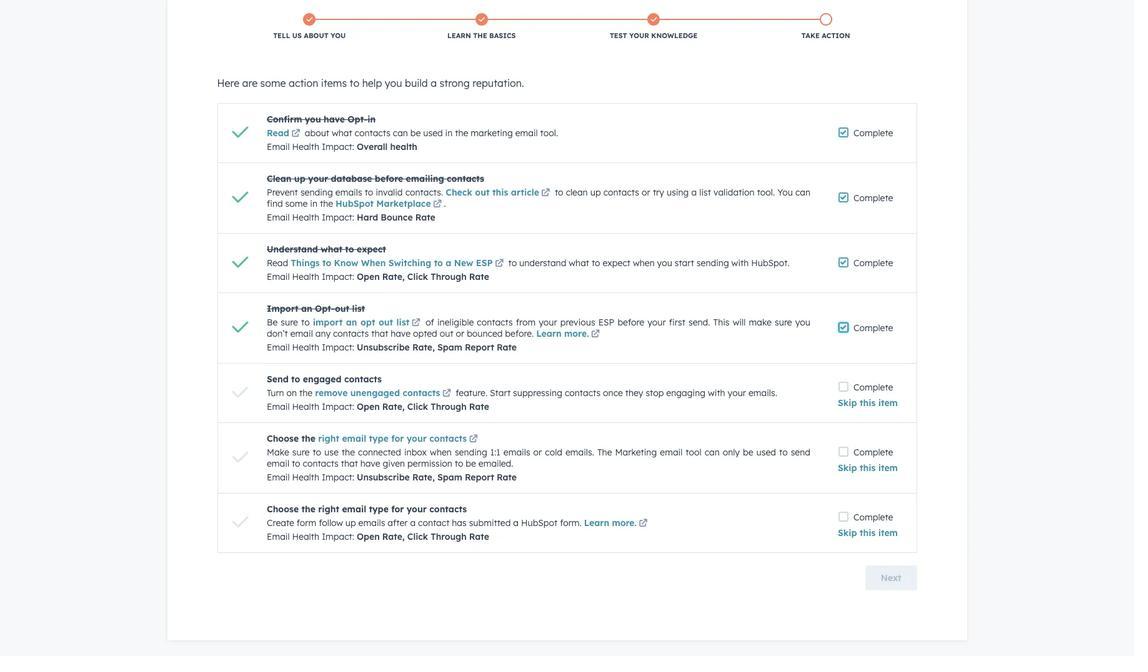 Task type: vqa. For each thing, say whether or not it's contained in the screenshot.
the Reporting link
no



Task type: locate. For each thing, give the bounding box(es) containing it.
spam inside make sure to use the connected inbox when sending 1:1 emails or cold emails. the marketing email tool can only be used to send email to contacts that have given permission to be emailed. email health impact: unsubscribe rate, spam report rate
[[437, 472, 462, 483]]

you
[[331, 31, 346, 40]]

sure for be sure to
[[281, 317, 298, 328]]

0 vertical spatial tool.
[[540, 127, 558, 139]]

to left help
[[350, 77, 359, 89]]

health down prevent
[[292, 212, 319, 223]]

2 vertical spatial click
[[407, 531, 428, 542]]

tool. for email
[[540, 127, 558, 139]]

skip this item button for turn on the
[[838, 397, 898, 409]]

email health impact: open rate, click through rate
[[267, 271, 489, 282], [267, 401, 489, 412], [267, 531, 489, 542]]

1 right from the top
[[318, 433, 339, 444]]

engaged
[[303, 374, 342, 385]]

2 vertical spatial in
[[310, 198, 318, 209]]

1 email health impact: open rate, click through rate from the top
[[267, 271, 489, 282]]

4 complete from the top
[[854, 322, 893, 334]]

you
[[385, 77, 402, 89], [305, 114, 321, 125], [657, 257, 672, 269], [795, 317, 811, 328]]

email up connected
[[342, 433, 366, 444]]

the inside make sure to use the connected inbox when sending 1:1 emails or cold emails. the marketing email tool can only be used to send email to contacts that have given permission to be emailed. email health impact: unsubscribe rate, spam report rate
[[342, 447, 355, 458]]

2 complete from the top
[[854, 192, 893, 204]]

2 vertical spatial what
[[569, 257, 589, 269]]

item
[[879, 397, 898, 409], [879, 462, 898, 474], [879, 527, 898, 539]]

you right help
[[385, 77, 402, 89]]

to down understand what to expect
[[322, 257, 331, 269]]

permission
[[408, 458, 452, 469]]

2 health from the top
[[292, 212, 319, 223]]

2 through from the top
[[431, 401, 467, 412]]

2 vertical spatial open
[[357, 531, 380, 542]]

0 vertical spatial before
[[375, 173, 403, 184]]

to left the understand
[[508, 257, 517, 269]]

1 vertical spatial in
[[445, 127, 453, 139]]

unengaged
[[350, 387, 400, 399]]

4 health from the top
[[292, 342, 319, 353]]

right email type for your contacts link
[[318, 433, 480, 444]]

send
[[791, 447, 811, 458]]

0 horizontal spatial in
[[310, 198, 318, 209]]

1 type from the top
[[369, 433, 389, 444]]

to left new
[[434, 257, 443, 269]]

1 vertical spatial learn
[[584, 517, 609, 529]]

click down switching
[[407, 271, 428, 282]]

invalid
[[376, 187, 403, 198]]

email health impact: open rate, click through rate down when
[[267, 271, 489, 282]]

through down has
[[431, 531, 467, 542]]

2 vertical spatial email health impact: open rate, click through rate
[[267, 531, 489, 542]]

what
[[332, 127, 352, 139], [321, 244, 343, 255], [569, 257, 589, 269]]

complete
[[854, 127, 893, 139], [854, 192, 893, 204], [854, 257, 893, 269], [854, 322, 893, 334], [854, 382, 893, 393], [854, 447, 893, 458], [854, 512, 893, 523]]

0 vertical spatial that
[[371, 328, 388, 339]]

an left 'opt' on the left
[[346, 317, 357, 328]]

help
[[362, 77, 382, 89]]

rate inside make sure to use the connected inbox when sending 1:1 emails or cold emails. the marketing email tool can only be used to send email to contacts that have given permission to be emailed. email health impact: unsubscribe rate, spam report rate
[[497, 472, 517, 483]]

hubspot up email health impact: hard bounce rate
[[336, 198, 374, 209]]

5 health from the top
[[292, 401, 319, 412]]

the left marketing
[[455, 127, 468, 139]]

1 item from the top
[[879, 397, 898, 409]]

esp
[[476, 257, 493, 269], [599, 317, 615, 328]]

1 horizontal spatial hubspot
[[521, 517, 558, 529]]

impact: for right
[[322, 531, 354, 542]]

link opens in a new window image inside the import an opt out list link
[[412, 319, 420, 328]]

.
[[444, 198, 446, 209]]

skip for turn on the
[[838, 397, 857, 409]]

out
[[475, 187, 490, 198], [335, 303, 349, 314], [379, 317, 393, 328], [440, 328, 453, 339]]

list for import an opt out list
[[397, 317, 410, 328]]

contacts up has
[[429, 504, 467, 515]]

have inside of ineligible contacts from your previous esp before your first send. this will make sure you don't email any contacts that have opted out or bounced before.
[[391, 328, 411, 339]]

0 vertical spatial for
[[391, 433, 404, 444]]

when
[[633, 257, 655, 269], [430, 447, 452, 458]]

0 horizontal spatial have
[[324, 114, 345, 125]]

to understand what to expect when you start sending with hubspot.
[[506, 257, 790, 269]]

the up email health impact: hard bounce rate
[[320, 198, 333, 209]]

item for create form follow up emails after a contact has submitted a hubspot form.
[[879, 527, 898, 539]]

through down new
[[431, 271, 467, 282]]

1 vertical spatial when
[[430, 447, 452, 458]]

send
[[267, 374, 289, 385]]

0 vertical spatial spam
[[437, 342, 462, 353]]

to inside to clean up contacts or try using a list validation tool. you can find some in the
[[555, 187, 563, 198]]

email for confirm
[[267, 141, 290, 152]]

0 vertical spatial emails.
[[749, 387, 777, 399]]

contacts up overall
[[355, 127, 391, 139]]

2 open from the top
[[357, 401, 380, 412]]

a left new
[[446, 257, 451, 269]]

be up health
[[410, 127, 421, 139]]

health down "on"
[[292, 401, 319, 412]]

that
[[371, 328, 388, 339], [341, 458, 358, 469]]

open for know
[[357, 271, 380, 282]]

before inside of ineligible contacts from your previous esp before your first send. this will make sure you don't email any contacts that have opted out or bounced before.
[[618, 317, 644, 328]]

right up use
[[318, 433, 339, 444]]

1 vertical spatial with
[[708, 387, 725, 399]]

an for import
[[301, 303, 312, 314]]

skip this item
[[838, 397, 898, 409], [838, 462, 898, 474], [838, 527, 898, 539]]

health inside make sure to use the connected inbox when sending 1:1 emails or cold emails. the marketing email tool can only be used to send email to contacts that have given permission to be emailed. email health impact: unsubscribe rate, spam report rate
[[292, 472, 319, 483]]

0 vertical spatial what
[[332, 127, 352, 139]]

link opens in a new window image
[[291, 129, 300, 139], [291, 129, 300, 139], [433, 200, 442, 209], [433, 200, 442, 209], [495, 259, 504, 269], [412, 319, 420, 328], [591, 330, 600, 339], [591, 330, 600, 339]]

link opens in a new window image
[[541, 189, 550, 198], [541, 189, 550, 198], [495, 259, 504, 269], [412, 319, 420, 328], [442, 389, 451, 399], [442, 389, 451, 399], [469, 435, 478, 444], [469, 435, 478, 444], [639, 519, 648, 529], [639, 519, 648, 529]]

1 vertical spatial unsubscribe
[[357, 472, 410, 483]]

through for things to know when switching to a new esp
[[431, 271, 467, 282]]

before up invalid
[[375, 173, 403, 184]]

1 vertical spatial up
[[590, 187, 601, 198]]

skip for create form follow up emails after a contact has submitted a hubspot form.
[[838, 527, 857, 539]]

open for contacts
[[357, 401, 380, 412]]

2 for from the top
[[391, 504, 404, 515]]

this
[[492, 187, 508, 198], [860, 397, 876, 409], [860, 462, 876, 474], [860, 527, 876, 539]]

be right "only"
[[743, 447, 753, 458]]

emails. inside make sure to use the connected inbox when sending 1:1 emails or cold emails. the marketing email tool can only be used to send email to contacts that have given permission to be emailed. email health impact: unsubscribe rate, spam report rate
[[566, 447, 594, 458]]

health for what
[[292, 271, 319, 282]]

1 horizontal spatial emails.
[[749, 387, 777, 399]]

7 complete from the top
[[854, 512, 893, 523]]

previous
[[560, 317, 595, 328]]

impact: for opt-
[[322, 342, 354, 353]]

health
[[390, 141, 417, 152]]

email left any
[[290, 328, 313, 339]]

7 email from the top
[[267, 531, 290, 542]]

1 horizontal spatial or
[[533, 447, 542, 458]]

0 horizontal spatial emails.
[[566, 447, 594, 458]]

understand
[[519, 257, 566, 269]]

strong
[[440, 77, 470, 89]]

rate for understand what to expect
[[469, 271, 489, 282]]

rate, down opted
[[412, 342, 435, 353]]

2 horizontal spatial can
[[796, 187, 811, 198]]

2 email from the top
[[267, 212, 290, 223]]

1 vertical spatial opt-
[[315, 303, 335, 314]]

1 horizontal spatial expect
[[603, 257, 631, 269]]

6 impact: from the top
[[322, 472, 354, 483]]

1 vertical spatial right
[[318, 504, 339, 515]]

after
[[388, 517, 408, 529]]

1 vertical spatial through
[[431, 401, 467, 412]]

0 vertical spatial skip
[[838, 397, 857, 409]]

2 impact: from the top
[[322, 212, 354, 223]]

sure inside make sure to use the connected inbox when sending 1:1 emails or cold emails. the marketing email tool can only be used to send email to contacts that have given permission to be emailed. email health impact: unsubscribe rate, spam report rate
[[292, 447, 310, 458]]

email health impact: open rate, click through rate down after
[[267, 531, 489, 542]]

choose up make
[[267, 433, 299, 444]]

or
[[642, 187, 650, 198], [456, 328, 464, 339], [533, 447, 542, 458]]

0 horizontal spatial used
[[423, 127, 443, 139]]

sure down choose the
[[292, 447, 310, 458]]

some right are
[[260, 77, 286, 89]]

2 click from the top
[[407, 401, 428, 412]]

with left hubspot.
[[732, 257, 749, 269]]

1 vertical spatial list
[[352, 303, 365, 314]]

2 vertical spatial skip
[[838, 527, 857, 539]]

sure down import
[[281, 317, 298, 328]]

contacts inside make sure to use the connected inbox when sending 1:1 emails or cold emails. the marketing email tool can only be used to send email to contacts that have given permission to be emailed. email health impact: unsubscribe rate, spam report rate
[[303, 458, 339, 469]]

0 horizontal spatial that
[[341, 458, 358, 469]]

2 horizontal spatial up
[[590, 187, 601, 198]]

3 impact: from the top
[[322, 271, 354, 282]]

0 vertical spatial in
[[368, 114, 376, 125]]

0 vertical spatial choose
[[267, 433, 299, 444]]

0 horizontal spatial or
[[456, 328, 464, 339]]

choose the
[[267, 433, 318, 444]]

learn more. link right from
[[536, 328, 602, 339]]

1 vertical spatial read
[[267, 257, 291, 269]]

2 skip from the top
[[838, 462, 857, 474]]

1 vertical spatial report
[[465, 472, 494, 483]]

rate for choose the right email type for your contacts
[[469, 531, 489, 542]]

rate down before.
[[497, 342, 517, 353]]

hubspot marketplace link
[[336, 198, 444, 209]]

in
[[368, 114, 376, 125], [445, 127, 453, 139], [310, 198, 318, 209]]

2 vertical spatial have
[[360, 458, 380, 469]]

contacts.
[[405, 187, 443, 198]]

5 email from the top
[[267, 401, 290, 412]]

more. for topmost learn more. link
[[564, 328, 589, 339]]

2 skip this item button from the top
[[838, 462, 898, 474]]

in up overall
[[368, 114, 376, 125]]

1 impact: from the top
[[322, 141, 354, 152]]

1 vertical spatial for
[[391, 504, 404, 515]]

sending inside make sure to use the connected inbox when sending 1:1 emails or cold emails. the marketing email tool can only be used to send email to contacts that have given permission to be emailed. email health impact: unsubscribe rate, spam report rate
[[455, 447, 487, 458]]

of
[[426, 317, 434, 328]]

health for up
[[292, 212, 319, 223]]

1 vertical spatial spam
[[437, 472, 462, 483]]

to right the understand
[[592, 257, 600, 269]]

0 vertical spatial learn
[[536, 328, 562, 339]]

marketplace
[[376, 198, 431, 209]]

6 health from the top
[[292, 472, 319, 483]]

sure for make sure to use the connected inbox when sending 1:1 emails or cold emails. the marketing email tool can only be used to send email to contacts that have given permission to be emailed. email health impact: unsubscribe rate, spam report rate
[[292, 447, 310, 458]]

rate down new
[[469, 271, 489, 282]]

3 health from the top
[[292, 271, 319, 282]]

choose
[[267, 433, 299, 444], [267, 504, 299, 515]]

3 email from the top
[[267, 271, 290, 282]]

1 click from the top
[[407, 271, 428, 282]]

skip this item for turn on the
[[838, 397, 898, 409]]

email down find
[[267, 212, 290, 223]]

1 horizontal spatial list
[[397, 317, 410, 328]]

what right the understand
[[569, 257, 589, 269]]

learn more. for bottommost learn more. link
[[584, 517, 637, 529]]

before left first
[[618, 317, 644, 328]]

list
[[700, 187, 711, 198], [352, 303, 365, 314], [397, 317, 410, 328]]

7 health from the top
[[292, 531, 319, 542]]

1 skip from the top
[[838, 397, 857, 409]]

1 vertical spatial used
[[757, 447, 776, 458]]

esp right previous
[[599, 317, 615, 328]]

contact
[[418, 517, 450, 529]]

your
[[308, 173, 328, 184], [539, 317, 557, 328], [648, 317, 666, 328], [728, 387, 746, 399], [407, 433, 427, 444], [407, 504, 427, 515]]

link opens in a new window image inside things to know when switching to a new esp link
[[495, 259, 504, 269]]

1 skip this item button from the top
[[838, 397, 898, 409]]

report inside make sure to use the connected inbox when sending 1:1 emails or cold emails. the marketing email tool can only be used to send email to contacts that have given permission to be emailed. email health impact: unsubscribe rate, spam report rate
[[465, 472, 494, 483]]

to
[[350, 77, 359, 89], [365, 187, 373, 198], [555, 187, 563, 198], [345, 244, 354, 255], [322, 257, 331, 269], [434, 257, 443, 269], [508, 257, 517, 269], [592, 257, 600, 269], [301, 317, 310, 328], [291, 374, 300, 385], [313, 447, 321, 458], [779, 447, 788, 458], [292, 458, 300, 469], [455, 458, 463, 469]]

0 vertical spatial skip this item
[[838, 397, 898, 409]]

clean
[[267, 173, 292, 184]]

spam down 'ineligible'
[[437, 342, 462, 353]]

0 vertical spatial an
[[301, 303, 312, 314]]

2 horizontal spatial or
[[642, 187, 650, 198]]

health for you
[[292, 141, 319, 152]]

0 horizontal spatial more.
[[564, 328, 589, 339]]

email down choose the
[[267, 458, 289, 469]]

email for understand
[[267, 271, 290, 282]]

rate, down "permission"
[[412, 472, 435, 483]]

link opens in a new window image inside things to know when switching to a new esp link
[[495, 259, 504, 269]]

2 vertical spatial sending
[[455, 447, 487, 458]]

sending left 1:1 on the left
[[455, 447, 487, 458]]

the
[[455, 127, 468, 139], [320, 198, 333, 209], [299, 387, 313, 399], [302, 433, 316, 444], [342, 447, 355, 458], [302, 504, 316, 515]]

1 vertical spatial esp
[[599, 317, 615, 328]]

bounced
[[467, 328, 503, 339]]

email down read link
[[267, 141, 290, 152]]

a right using
[[692, 187, 697, 198]]

list containing tell us about you
[[193, 3, 942, 51]]

6 email from the top
[[267, 472, 290, 483]]

rate, down remove unengaged contacts link
[[382, 401, 405, 412]]

out inside of ineligible contacts from your previous esp before your first send. this will make sure you don't email any contacts that have opted out or bounced before.
[[440, 328, 453, 339]]

3 skip this item button from the top
[[838, 527, 898, 539]]

2 vertical spatial emails
[[358, 517, 385, 529]]

an
[[301, 303, 312, 314], [346, 317, 357, 328]]

check out this article link
[[446, 187, 552, 198]]

can
[[393, 127, 408, 139], [796, 187, 811, 198], [705, 447, 720, 458]]

contacts up unengaged
[[344, 374, 382, 385]]

choose for choose the
[[267, 433, 299, 444]]

0 horizontal spatial an
[[301, 303, 312, 314]]

some
[[260, 77, 286, 89], [285, 198, 308, 209]]

be left emailed.
[[466, 458, 476, 469]]

can up health
[[393, 127, 408, 139]]

tell
[[273, 31, 290, 40]]

sending right 'start'
[[697, 257, 729, 269]]

emails down choose the right email type for your contacts
[[358, 517, 385, 529]]

0 vertical spatial read
[[267, 127, 289, 139]]

bounce
[[381, 212, 413, 223]]

or left cold
[[533, 447, 542, 458]]

1 skip this item from the top
[[838, 397, 898, 409]]

or left bounced
[[456, 328, 464, 339]]

1 spam from the top
[[437, 342, 462, 353]]

when left 'start'
[[633, 257, 655, 269]]

1 open from the top
[[357, 271, 380, 282]]

0 vertical spatial learn more.
[[536, 328, 589, 339]]

link opens in a new window image inside the import an opt out list link
[[412, 319, 420, 328]]

form.
[[560, 517, 582, 529]]

0 vertical spatial sending
[[301, 187, 333, 198]]

hubspot.
[[751, 257, 790, 269]]

open down when
[[357, 271, 380, 282]]

send to engaged contacts
[[267, 374, 382, 385]]

an up be sure to
[[301, 303, 312, 314]]

up
[[294, 173, 305, 184], [590, 187, 601, 198], [346, 517, 356, 529]]

you
[[778, 187, 793, 198]]

0 horizontal spatial learn
[[536, 328, 562, 339]]

1 vertical spatial emails.
[[566, 447, 594, 458]]

have left given
[[360, 458, 380, 469]]

here
[[217, 77, 239, 89]]

1 horizontal spatial tool.
[[757, 187, 775, 198]]

3 item from the top
[[879, 527, 898, 539]]

impact: down know
[[322, 271, 354, 282]]

3 email health impact: open rate, click through rate from the top
[[267, 531, 489, 542]]

health down any
[[292, 342, 319, 353]]

1 horizontal spatial up
[[346, 517, 356, 529]]

2 email health impact: open rate, click through rate from the top
[[267, 401, 489, 412]]

tool. inside to clean up contacts or try using a list validation tool. you can find some in the
[[757, 187, 775, 198]]

type
[[369, 433, 389, 444], [369, 504, 389, 515]]

2 report from the top
[[465, 472, 494, 483]]

0 vertical spatial click
[[407, 271, 428, 282]]

emailed.
[[479, 458, 513, 469]]

2 unsubscribe from the top
[[357, 472, 410, 483]]

try
[[653, 187, 664, 198]]

learn right the form.
[[584, 517, 609, 529]]

what up know
[[321, 244, 343, 255]]

0 horizontal spatial up
[[294, 173, 305, 184]]

in inside to clean up contacts or try using a list validation tool. you can find some in the
[[310, 198, 318, 209]]

that inside of ineligible contacts from your previous esp before your first send. this will make sure you don't email any contacts that have opted out or bounced before.
[[371, 328, 388, 339]]

remove unengaged contacts
[[315, 387, 440, 399]]

remove
[[315, 387, 348, 399]]

build_reputation list item
[[740, 11, 912, 43]]

2 choose from the top
[[267, 504, 299, 515]]

4 email from the top
[[267, 342, 290, 353]]

2 horizontal spatial have
[[391, 328, 411, 339]]

5 impact: from the top
[[322, 401, 354, 412]]

submitted
[[469, 517, 511, 529]]

emails.
[[749, 387, 777, 399], [566, 447, 594, 458]]

2 vertical spatial or
[[533, 447, 542, 458]]

2 vertical spatial list
[[397, 317, 410, 328]]

used inside make sure to use the connected inbox when sending 1:1 emails or cold emails. the marketing email tool can only be used to send email to contacts that have given permission to be emailed. email health impact: unsubscribe rate, spam report rate
[[757, 447, 776, 458]]

contacts left try
[[604, 187, 639, 198]]

used up emailing
[[423, 127, 443, 139]]

action
[[289, 77, 318, 89]]

import an opt out list link
[[313, 317, 423, 328]]

1 choose from the top
[[267, 433, 299, 444]]

up inside to clean up contacts or try using a list validation tool. you can find some in the
[[590, 187, 601, 198]]

read down 'understand'
[[267, 257, 291, 269]]

right email type for your contacts
[[318, 433, 467, 444]]

open down unengaged
[[357, 401, 380, 412]]

1 vertical spatial skip this item button
[[838, 462, 898, 474]]

0 vertical spatial expect
[[357, 244, 386, 255]]

make sure to use the connected inbox when sending 1:1 emails or cold emails. the marketing email tool can only be used to send email to contacts that have given permission to be emailed. email health impact: unsubscribe rate, spam report rate
[[267, 447, 811, 483]]

1 vertical spatial an
[[346, 317, 357, 328]]

to left clean
[[555, 187, 563, 198]]

sure
[[281, 317, 298, 328], [775, 317, 792, 328], [292, 447, 310, 458]]

2 horizontal spatial sending
[[697, 257, 729, 269]]

health down the form
[[292, 531, 319, 542]]

1 health from the top
[[292, 141, 319, 152]]

email health impact: open rate, click through rate down 'remove unengaged contacts'
[[267, 401, 489, 412]]

test your knowledge button
[[568, 11, 740, 43]]

0 vertical spatial through
[[431, 271, 467, 282]]

hubspot left the form.
[[521, 517, 558, 529]]

your right engaging
[[728, 387, 746, 399]]

contacts down choose the
[[303, 458, 339, 469]]

opted
[[413, 328, 437, 339]]

turn on the
[[267, 387, 315, 399]]

impact: for your
[[322, 212, 354, 223]]

impact: down use
[[322, 472, 354, 483]]

1 through from the top
[[431, 271, 467, 282]]

2 spam from the top
[[437, 472, 462, 483]]

choose up create on the bottom left
[[267, 504, 299, 515]]

have
[[324, 114, 345, 125], [391, 328, 411, 339], [360, 458, 380, 469]]

health for an
[[292, 342, 319, 353]]

with right engaging
[[708, 387, 725, 399]]

1 vertical spatial skip
[[838, 462, 857, 474]]

1 horizontal spatial more.
[[612, 517, 637, 529]]

skip this item for create form follow up emails after a contact has submitted a hubspot form.
[[838, 527, 898, 539]]

4 impact: from the top
[[322, 342, 354, 353]]

1 vertical spatial have
[[391, 328, 411, 339]]

3 skip from the top
[[838, 527, 857, 539]]

that up email health impact: unsubscribe rate, spam report rate
[[371, 328, 388, 339]]

email down turn
[[267, 401, 290, 412]]

impact: down any
[[322, 342, 354, 353]]

rate,
[[382, 271, 405, 282], [412, 342, 435, 353], [382, 401, 405, 412], [412, 472, 435, 483], [382, 531, 405, 542]]

for up after
[[391, 504, 404, 515]]

when right inbox in the bottom left of the page
[[430, 447, 452, 458]]

the down turn on the
[[302, 433, 316, 444]]

1 email from the top
[[267, 141, 290, 152]]

0 vertical spatial right
[[318, 433, 339, 444]]

3 skip this item from the top
[[838, 527, 898, 539]]

0 vertical spatial email health impact: open rate, click through rate
[[267, 271, 489, 282]]

that right use
[[341, 458, 358, 469]]

learn right from
[[536, 328, 562, 339]]

1 horizontal spatial that
[[371, 328, 388, 339]]

contacts right any
[[333, 328, 369, 339]]

0 vertical spatial can
[[393, 127, 408, 139]]

2 vertical spatial can
[[705, 447, 720, 458]]

have inside make sure to use the connected inbox when sending 1:1 emails or cold emails. the marketing email tool can only be used to send email to contacts that have given permission to be emailed. email health impact: unsubscribe rate, spam report rate
[[360, 458, 380, 469]]

more. for bottommost learn more. link
[[612, 517, 637, 529]]

list up import an opt out list
[[352, 303, 365, 314]]

list inside to clean up contacts or try using a list validation tool. you can find some in the
[[700, 187, 711, 198]]

1 vertical spatial some
[[285, 198, 308, 209]]

impact: inside make sure to use the connected inbox when sending 1:1 emails or cold emails. the marketing email tool can only be used to send email to contacts that have given permission to be emailed. email health impact: unsubscribe rate, spam report rate
[[322, 472, 354, 483]]

basics
[[489, 31, 516, 40]]

0 vertical spatial or
[[642, 187, 650, 198]]

2 vertical spatial item
[[879, 527, 898, 539]]

list
[[193, 3, 942, 51]]

test
[[610, 31, 627, 40]]

health down about
[[292, 141, 319, 152]]

health for to
[[292, 401, 319, 412]]

7 impact: from the top
[[322, 531, 354, 542]]

0 vertical spatial when
[[633, 257, 655, 269]]

have up email health impact: unsubscribe rate, spam report rate
[[391, 328, 411, 339]]

1 horizontal spatial esp
[[599, 317, 615, 328]]

sure right make
[[775, 317, 792, 328]]

0 vertical spatial hubspot
[[336, 198, 374, 209]]

0 vertical spatial with
[[732, 257, 749, 269]]

0 horizontal spatial with
[[708, 387, 725, 399]]

once
[[603, 387, 623, 399]]

type up after
[[369, 504, 389, 515]]



Task type: describe. For each thing, give the bounding box(es) containing it.
marketing
[[471, 127, 513, 139]]

rate, for contacts
[[382, 401, 405, 412]]

1 horizontal spatial be
[[466, 458, 476, 469]]

on
[[287, 387, 297, 399]]

learn for bottommost learn more. link
[[584, 517, 609, 529]]

0 vertical spatial esp
[[476, 257, 493, 269]]

rate for import an opt-out list
[[497, 342, 517, 353]]

send.
[[689, 317, 710, 328]]

sending for make sure to use the connected inbox when sending 1:1 emails or cold emails. the marketing email tool can only be used to send email to contacts that have given permission to be emailed. email health impact: unsubscribe rate, spam report rate
[[455, 447, 487, 458]]

only
[[723, 447, 740, 458]]

check out this article
[[446, 187, 539, 198]]

1 vertical spatial learn more. link
[[584, 517, 650, 529]]

rate, inside make sure to use the connected inbox when sending 1:1 emails or cold emails. the marketing email tool can only be used to send email to contacts that have given permission to be emailed. email health impact: unsubscribe rate, spam report rate
[[412, 472, 435, 483]]

1 read from the top
[[267, 127, 289, 139]]

the inside to clean up contacts or try using a list validation tool. you can find some in the
[[320, 198, 333, 209]]

learn for topmost learn more. link
[[536, 328, 562, 339]]

email for choose
[[267, 531, 290, 542]]

any
[[315, 328, 331, 339]]

this for turn on the
[[860, 397, 876, 409]]

a inside to clean up contacts or try using a list validation tool. you can find some in the
[[692, 187, 697, 198]]

before.
[[505, 328, 534, 339]]

2 skip this item from the top
[[838, 462, 898, 474]]

when
[[361, 257, 386, 269]]

about what contacts can be used in the marketing email tool.
[[302, 127, 558, 139]]

1 horizontal spatial when
[[633, 257, 655, 269]]

1 unsubscribe from the top
[[357, 342, 410, 353]]

feature.
[[456, 387, 488, 399]]

take action
[[802, 31, 850, 40]]

about
[[304, 31, 329, 40]]

0 vertical spatial have
[[324, 114, 345, 125]]

impact: for engaged
[[322, 401, 354, 412]]

the
[[597, 447, 612, 458]]

emails inside make sure to use the connected inbox when sending 1:1 emails or cold emails. the marketing email tool can only be used to send email to contacts that have given permission to be emailed. email health impact: unsubscribe rate, spam report rate
[[504, 447, 530, 458]]

0 vertical spatial some
[[260, 77, 286, 89]]

be
[[267, 317, 278, 328]]

to down clean up your database before emailing contacts
[[365, 187, 373, 198]]

this for make sure to use the connected inbox when sending 1:1 emails or cold emails. the marketing email tool can only be used to send email to contacts that have given permission to be emailed.
[[860, 462, 876, 474]]

things to know when switching to a new esp link
[[291, 257, 506, 269]]

0 horizontal spatial be
[[410, 127, 421, 139]]

this for create form follow up emails after a contact has submitted a hubspot form.
[[860, 527, 876, 539]]

to down import an opt-out list
[[301, 317, 310, 328]]

sending for to understand what to expect when you start sending with hubspot.
[[697, 257, 729, 269]]

make
[[267, 447, 289, 458]]

or inside to clean up contacts or try using a list validation tool. you can find some in the
[[642, 187, 650, 198]]

make
[[749, 317, 772, 328]]

your up create form follow up emails after a contact has submitted a hubspot form.
[[407, 504, 427, 515]]

ineligible
[[437, 317, 474, 328]]

or inside make sure to use the connected inbox when sending 1:1 emails or cold emails. the marketing email tool can only be used to send email to contacts that have given permission to be emailed. email health impact: unsubscribe rate, spam report rate
[[533, 447, 542, 458]]

the right "on"
[[299, 387, 313, 399]]

0 horizontal spatial sending
[[301, 187, 333, 198]]

learn
[[447, 31, 471, 40]]

here are some action items to help you build a strong reputation.
[[217, 77, 524, 89]]

0 vertical spatial used
[[423, 127, 443, 139]]

to left send
[[779, 447, 788, 458]]

validation
[[714, 187, 755, 198]]

to up "on"
[[291, 374, 300, 385]]

3 click from the top
[[407, 531, 428, 542]]

your
[[629, 31, 649, 40]]

marketing
[[615, 447, 657, 458]]

contacts up check
[[447, 173, 484, 184]]

out up import at the left of the page
[[335, 303, 349, 314]]

stop
[[646, 387, 664, 399]]

rate, down after
[[382, 531, 405, 542]]

import an opt out list
[[313, 317, 410, 328]]

6 complete from the top
[[854, 447, 893, 458]]

contacts inside to clean up contacts or try using a list validation tool. you can find some in the
[[604, 187, 639, 198]]

email for clean
[[267, 212, 290, 223]]

through for remove unengaged contacts
[[431, 401, 467, 412]]

your left first
[[648, 317, 666, 328]]

3 through from the top
[[431, 531, 467, 542]]

your left database
[[308, 173, 328, 184]]

the up the form
[[302, 504, 316, 515]]

tool
[[686, 447, 702, 458]]

0 vertical spatial up
[[294, 173, 305, 184]]

will
[[733, 317, 746, 328]]

a right submitted
[[513, 517, 519, 529]]

1 horizontal spatial in
[[368, 114, 376, 125]]

clean
[[566, 187, 588, 198]]

a right after
[[410, 517, 416, 529]]

they
[[625, 387, 643, 399]]

email for import
[[267, 342, 290, 353]]

be sure to
[[267, 317, 313, 328]]

rate for send to engaged contacts
[[469, 401, 489, 412]]

clean up your database before emailing contacts
[[267, 173, 484, 184]]

the
[[473, 31, 487, 40]]

1 horizontal spatial opt-
[[348, 114, 368, 125]]

rate, for opt
[[412, 342, 435, 353]]

your up inbox in the bottom left of the page
[[407, 433, 427, 444]]

first
[[669, 317, 685, 328]]

email health impact: unsubscribe rate, spam report rate
[[267, 342, 517, 353]]

contacts left 'once' at the bottom right of the page
[[565, 387, 601, 399]]

database
[[331, 173, 372, 184]]

reputation.
[[473, 77, 524, 89]]

can inside to clean up contacts or try using a list validation tool. you can find some in the
[[796, 187, 811, 198]]

given
[[383, 458, 405, 469]]

understand
[[267, 244, 318, 255]]

hubspot marketplace
[[336, 198, 431, 209]]

that inside make sure to use the connected inbox when sending 1:1 emails or cold emails. the marketing email tool can only be used to send email to contacts that have given permission to be emailed. email health impact: unsubscribe rate, spam report rate
[[341, 458, 358, 469]]

0 horizontal spatial before
[[375, 173, 403, 184]]

overall
[[357, 141, 388, 152]]

engaging
[[666, 387, 706, 399]]

email left tool
[[660, 447, 683, 458]]

use
[[324, 447, 339, 458]]

choose for choose the right email type for your contacts
[[267, 504, 299, 515]]

0 vertical spatial learn more. link
[[536, 328, 602, 339]]

list for import an opt-out list
[[352, 303, 365, 314]]

email health impact: hard bounce rate
[[267, 212, 435, 223]]

5 complete from the top
[[854, 382, 893, 393]]

inbox
[[404, 447, 427, 458]]

import
[[313, 317, 343, 328]]

3 complete from the top
[[854, 257, 893, 269]]

contacts left from
[[477, 317, 513, 328]]

email inside of ineligible contacts from your previous esp before your first send. this will make sure you don't email any contacts that have opted out or bounced before.
[[290, 328, 313, 339]]

contacts up "permission"
[[429, 433, 467, 444]]

you left 'start'
[[657, 257, 672, 269]]

read link
[[267, 127, 302, 139]]

import an opt-out list
[[267, 303, 365, 314]]

email health impact: open rate, click through rate for contacts
[[267, 401, 489, 412]]

1 vertical spatial expect
[[603, 257, 631, 269]]

check
[[446, 187, 472, 198]]

1 vertical spatial hubspot
[[521, 517, 558, 529]]

3 open from the top
[[357, 531, 380, 542]]

to right make
[[292, 458, 300, 469]]

2 item from the top
[[879, 462, 898, 474]]

or inside of ineligible contacts from your previous esp before your first send. this will make sure you don't email any contacts that have opted out or bounced before.
[[456, 328, 464, 339]]

prevent
[[267, 187, 298, 198]]

0 horizontal spatial expect
[[357, 244, 386, 255]]

connected
[[358, 447, 401, 458]]

when inside make sure to use the connected inbox when sending 1:1 emails or cold emails. the marketing email tool can only be used to send email to contacts that have given permission to be emailed. email health impact: unsubscribe rate, spam report rate
[[430, 447, 452, 458]]

0 vertical spatial emails
[[335, 187, 362, 198]]

remove unengaged contacts link
[[315, 387, 453, 399]]

you up about
[[305, 114, 321, 125]]

create
[[267, 517, 294, 529]]

form
[[297, 517, 316, 529]]

follow
[[319, 517, 343, 529]]

2 horizontal spatial be
[[743, 447, 753, 458]]

email right marketing
[[515, 127, 538, 139]]

health for the
[[292, 531, 319, 542]]

esp inside of ineligible contacts from your previous esp before your first send. this will make sure you don't email any contacts that have opted out or bounced before.
[[599, 317, 615, 328]]

impact: for have
[[322, 141, 354, 152]]

learn more. for topmost learn more. link
[[536, 328, 589, 339]]

email up follow
[[342, 504, 366, 515]]

are
[[242, 77, 258, 89]]

feature. start suppressing contacts once they stop engaging with your emails.
[[453, 387, 777, 399]]

2 read from the top
[[267, 257, 291, 269]]

email inside make sure to use the connected inbox when sending 1:1 emails or cold emails. the marketing email tool can only be used to send email to contacts that have given permission to be emailed. email health impact: unsubscribe rate, spam report rate
[[267, 472, 290, 483]]

confirm you have opt-in
[[267, 114, 376, 125]]

to left use
[[313, 447, 321, 458]]

can inside make sure to use the connected inbox when sending 1:1 emails or cold emails. the marketing email tool can only be used to send email to contacts that have given permission to be emailed. email health impact: unsubscribe rate, spam report rate
[[705, 447, 720, 458]]

emailing
[[406, 173, 444, 184]]

import
[[267, 303, 298, 314]]

tool. for validation
[[757, 187, 775, 198]]

2 horizontal spatial in
[[445, 127, 453, 139]]

sure inside of ineligible contacts from your previous esp before your first send. this will make sure you don't email any contacts that have opted out or bounced before.
[[775, 317, 792, 328]]

next button
[[865, 566, 917, 591]]

build
[[405, 77, 428, 89]]

1:1
[[490, 447, 500, 458]]

rate down contacts.
[[415, 212, 435, 223]]

to right "permission"
[[455, 458, 463, 469]]

unsubscribe inside make sure to use the connected inbox when sending 1:1 emails or cold emails. the marketing email tool can only be used to send email to contacts that have given permission to be emailed. email health impact: unsubscribe rate, spam report rate
[[357, 472, 410, 483]]

what for understand
[[321, 244, 343, 255]]

understand what to expect
[[267, 244, 386, 255]]

out right 'opt' on the left
[[379, 317, 393, 328]]

email for send
[[267, 401, 290, 412]]

you inside of ineligible contacts from your previous esp before your first send. this will make sure you don't email any contacts that have opted out or bounced before.
[[795, 317, 811, 328]]

click for know
[[407, 271, 428, 282]]

1 report from the top
[[465, 342, 494, 353]]

next
[[881, 572, 902, 584]]

1 complete from the top
[[854, 127, 893, 139]]

some inside to clean up contacts or try using a list validation tool. you can find some in the
[[285, 198, 308, 209]]

tell us about you
[[273, 31, 346, 40]]

skip this item button for create form follow up emails after a contact has submitted a hubspot form.
[[838, 527, 898, 539]]

email health impact: open rate, click through rate for know
[[267, 271, 489, 282]]

2 right from the top
[[318, 504, 339, 515]]

learn the basics button
[[396, 11, 568, 43]]

know
[[334, 257, 358, 269]]

rate, for know
[[382, 271, 405, 282]]

new
[[454, 257, 473, 269]]

what for about
[[332, 127, 352, 139]]

item for turn on the
[[879, 397, 898, 409]]

click for contacts
[[407, 401, 428, 412]]

an for import
[[346, 317, 357, 328]]

impact: for to
[[322, 271, 354, 282]]

out right check
[[475, 187, 490, 198]]

choose the right email type for your contacts
[[267, 504, 467, 515]]

2 type from the top
[[369, 504, 389, 515]]

to up know
[[345, 244, 354, 255]]

opt
[[361, 317, 375, 328]]

contacts right unengaged
[[403, 387, 440, 399]]

skip for make sure to use the connected inbox when sending 1:1 emails or cold emails. the marketing email tool can only be used to send email to contacts that have given permission to be emailed.
[[838, 462, 857, 474]]

learn the basics
[[447, 31, 516, 40]]

a right build at the left of page
[[431, 77, 437, 89]]

create form follow up emails after a contact has submitted a hubspot form.
[[267, 517, 584, 529]]

0 horizontal spatial hubspot
[[336, 198, 374, 209]]

of ineligible contacts from your previous esp before your first send. this will make sure you don't email any contacts that have opted out or bounced before.
[[267, 317, 811, 339]]

1 for from the top
[[391, 433, 404, 444]]

0 horizontal spatial can
[[393, 127, 408, 139]]

us
[[292, 31, 302, 40]]

your right from
[[539, 317, 557, 328]]

don't
[[267, 328, 288, 339]]

things
[[291, 257, 320, 269]]

0 horizontal spatial opt-
[[315, 303, 335, 314]]



